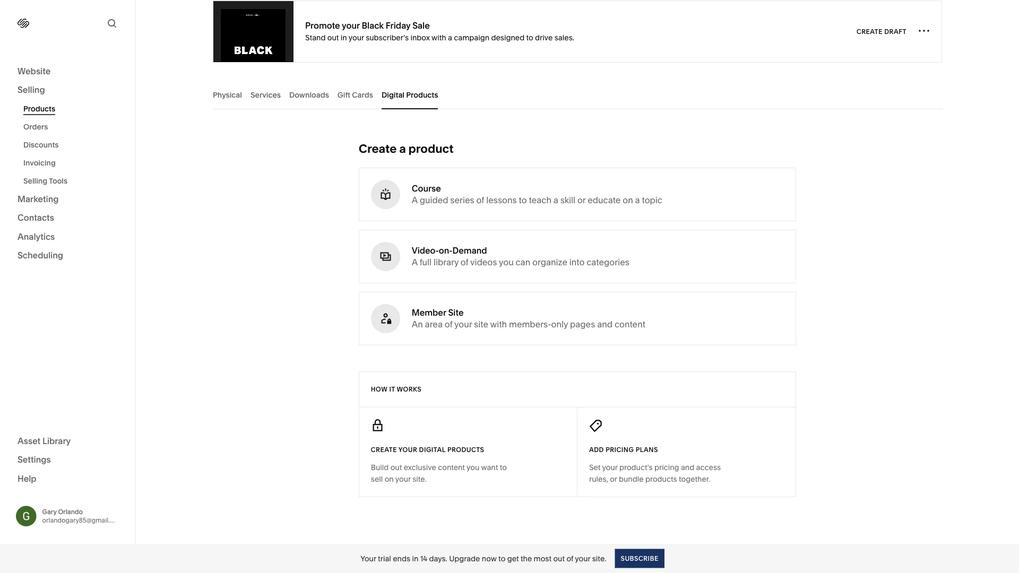 Task type: vqa. For each thing, say whether or not it's contained in the screenshot.
home button
no



Task type: locate. For each thing, give the bounding box(es) containing it.
create for create your digital products
[[371, 446, 397, 454]]

in right stand
[[341, 33, 347, 42]]

out
[[327, 33, 339, 42], [391, 463, 402, 472], [553, 554, 565, 563]]

downloads
[[289, 90, 329, 99]]

1 horizontal spatial in
[[412, 554, 418, 563]]

a
[[448, 33, 452, 42], [399, 141, 406, 156], [554, 195, 558, 205], [635, 195, 640, 205]]

want
[[481, 463, 498, 472]]

with inside promote your black friday sale stand out in your subscriber's inbox with a campaign designed to drive sales.
[[432, 33, 446, 42]]

products inside digital products button
[[406, 90, 438, 99]]

designed
[[491, 33, 525, 42]]

1 vertical spatial pricing
[[655, 463, 679, 472]]

and up together. at the right
[[681, 463, 694, 472]]

marketing
[[18, 194, 59, 204]]

tab list containing physical
[[213, 80, 942, 109]]

works
[[397, 386, 422, 393]]

0 horizontal spatial pricing
[[606, 446, 634, 454]]

to left drive
[[526, 33, 533, 42]]

contacts
[[18, 213, 54, 223]]

1 vertical spatial out
[[391, 463, 402, 472]]

in inside promote your black friday sale stand out in your subscriber's inbox with a campaign designed to drive sales.
[[341, 33, 347, 42]]

scheduling
[[18, 250, 63, 261]]

a down course
[[412, 195, 418, 205]]

0 horizontal spatial or
[[578, 195, 586, 205]]

your right most
[[575, 554, 591, 563]]

pages
[[570, 319, 595, 330]]

to inside build out exclusive content you want to sell on your site.
[[500, 463, 507, 472]]

a left the topic
[[635, 195, 640, 205]]

orders
[[23, 122, 48, 131]]

with right site
[[490, 319, 507, 330]]

0 vertical spatial selling
[[18, 85, 45, 95]]

0 vertical spatial products
[[447, 446, 484, 454]]

of
[[476, 195, 484, 205], [461, 257, 469, 268], [445, 319, 453, 330], [567, 554, 573, 563]]

0 vertical spatial in
[[341, 33, 347, 42]]

or right rules,
[[610, 475, 617, 484]]

orders link
[[23, 118, 124, 136]]

on
[[623, 195, 633, 205], [385, 475, 394, 484]]

1 vertical spatial content
[[438, 463, 465, 472]]

site. left subscribe button
[[592, 554, 606, 563]]

to right want on the left
[[500, 463, 507, 472]]

1 horizontal spatial products
[[645, 475, 677, 484]]

0 vertical spatial out
[[327, 33, 339, 42]]

0 vertical spatial you
[[499, 257, 514, 268]]

orlandogary85@gmail.com
[[42, 517, 123, 524]]

subscriber's
[[366, 33, 409, 42]]

and right pages
[[597, 319, 613, 330]]

1 horizontal spatial pricing
[[655, 463, 679, 472]]

0 vertical spatial on
[[623, 195, 633, 205]]

gary
[[42, 508, 57, 516]]

0 vertical spatial or
[[578, 195, 586, 205]]

2 horizontal spatial out
[[553, 554, 565, 563]]

your
[[342, 20, 360, 31], [349, 33, 364, 42], [454, 319, 472, 330], [399, 446, 417, 454], [602, 463, 618, 472], [395, 475, 411, 484], [575, 554, 591, 563]]

of down site
[[445, 319, 453, 330]]

1 vertical spatial selling
[[23, 177, 47, 186]]

teach
[[529, 195, 552, 205]]

of inside video-on-demand a full library of videos you can organize into categories
[[461, 257, 469, 268]]

0 vertical spatial create
[[857, 28, 883, 35]]

a left full
[[412, 257, 418, 268]]

in left 14
[[412, 554, 418, 563]]

to inside course a guided series of lessons to teach a skill or educate on a topic
[[519, 195, 527, 205]]

the
[[521, 554, 532, 563]]

1 vertical spatial products
[[23, 104, 55, 113]]

1 vertical spatial products
[[645, 475, 677, 484]]

2 vertical spatial create
[[371, 446, 397, 454]]

member site an area of your site with members-only pages and content
[[412, 308, 645, 330]]

1 horizontal spatial with
[[490, 319, 507, 330]]

selling
[[18, 85, 45, 95], [23, 177, 47, 186]]

days.
[[429, 554, 447, 563]]

asset
[[18, 436, 40, 446]]

you inside video-on-demand a full library of videos you can organize into categories
[[499, 257, 514, 268]]

0 horizontal spatial site.
[[413, 475, 427, 484]]

cards
[[352, 90, 373, 99]]

of down demand
[[461, 257, 469, 268]]

1 vertical spatial a
[[412, 257, 418, 268]]

asset library link
[[18, 435, 118, 448]]

1 horizontal spatial site.
[[592, 554, 606, 563]]

products up want on the left
[[447, 446, 484, 454]]

content
[[615, 319, 645, 330], [438, 463, 465, 472]]

create for create draft
[[857, 28, 883, 35]]

out down promote
[[327, 33, 339, 42]]

on right educate
[[623, 195, 633, 205]]

0 vertical spatial a
[[412, 195, 418, 205]]

1 vertical spatial with
[[490, 319, 507, 330]]

1 horizontal spatial on
[[623, 195, 633, 205]]

tab list
[[213, 80, 942, 109]]

series
[[450, 195, 474, 205]]

bundle
[[619, 475, 644, 484]]

with right inbox on the left of the page
[[432, 33, 446, 42]]

1 vertical spatial and
[[681, 463, 694, 472]]

your down site
[[454, 319, 472, 330]]

selling up "marketing"
[[23, 177, 47, 186]]

1 horizontal spatial you
[[499, 257, 514, 268]]

0 horizontal spatial out
[[327, 33, 339, 42]]

2 vertical spatial out
[[553, 554, 565, 563]]

0 vertical spatial pricing
[[606, 446, 634, 454]]

products right digital
[[406, 90, 438, 99]]

0 horizontal spatial products
[[447, 446, 484, 454]]

1 horizontal spatial or
[[610, 475, 617, 484]]

products up orders
[[23, 104, 55, 113]]

help
[[18, 474, 36, 484]]

1 vertical spatial you
[[467, 463, 480, 472]]

selling down website
[[18, 85, 45, 95]]

scheduling link
[[18, 250, 118, 262]]

0 vertical spatial site.
[[413, 475, 427, 484]]

or right skill
[[578, 195, 586, 205]]

a left "campaign" at the top left
[[448, 33, 452, 42]]

with inside member site an area of your site with members-only pages and content
[[490, 319, 507, 330]]

1 vertical spatial or
[[610, 475, 617, 484]]

and inside set your product's pricing and access rules, or bundle products together.
[[681, 463, 694, 472]]

create
[[857, 28, 883, 35], [359, 141, 397, 156], [371, 446, 397, 454]]

course
[[412, 183, 441, 194]]

1 horizontal spatial products
[[406, 90, 438, 99]]

subscribe button
[[615, 549, 665, 568]]

rules,
[[589, 475, 608, 484]]

and
[[597, 319, 613, 330], [681, 463, 694, 472]]

products down product's
[[645, 475, 677, 484]]

0 horizontal spatial on
[[385, 475, 394, 484]]

1 vertical spatial create
[[359, 141, 397, 156]]

pricing right add
[[606, 446, 634, 454]]

plans
[[636, 446, 658, 454]]

products
[[447, 446, 484, 454], [645, 475, 677, 484]]

services
[[251, 90, 281, 99]]

products
[[406, 90, 438, 99], [23, 104, 55, 113]]

selling for selling
[[18, 85, 45, 95]]

pricing
[[606, 446, 634, 454], [655, 463, 679, 472]]

settings
[[18, 455, 51, 465]]

0 horizontal spatial with
[[432, 33, 446, 42]]

site. inside build out exclusive content you want to sell on your site.
[[413, 475, 427, 484]]

invoicing link
[[23, 154, 124, 172]]

0 vertical spatial with
[[432, 33, 446, 42]]

content down 'digital'
[[438, 463, 465, 472]]

create inside button
[[857, 28, 883, 35]]

your right set
[[602, 463, 618, 472]]

pricing down plans
[[655, 463, 679, 472]]

1 vertical spatial in
[[412, 554, 418, 563]]

create your digital products
[[371, 446, 484, 454]]

1 horizontal spatial and
[[681, 463, 694, 472]]

1 horizontal spatial content
[[615, 319, 645, 330]]

out right most
[[553, 554, 565, 563]]

1 horizontal spatial out
[[391, 463, 402, 472]]

drive
[[535, 33, 553, 42]]

your inside build out exclusive content you want to sell on your site.
[[395, 475, 411, 484]]

0 horizontal spatial and
[[597, 319, 613, 330]]

site. down exclusive
[[413, 475, 427, 484]]

0 horizontal spatial content
[[438, 463, 465, 472]]

ends
[[393, 554, 410, 563]]

or
[[578, 195, 586, 205], [610, 475, 617, 484]]

out inside promote your black friday sale stand out in your subscriber's inbox with a campaign designed to drive sales.
[[327, 33, 339, 42]]

a inside promote your black friday sale stand out in your subscriber's inbox with a campaign designed to drive sales.
[[448, 33, 452, 42]]

to
[[526, 33, 533, 42], [519, 195, 527, 205], [500, 463, 507, 472], [499, 554, 506, 563]]

0 horizontal spatial in
[[341, 33, 347, 42]]

content right pages
[[615, 319, 645, 330]]

downloads button
[[289, 80, 329, 109]]

site.
[[413, 475, 427, 484], [592, 554, 606, 563]]

member
[[412, 308, 446, 318]]

you left can
[[499, 257, 514, 268]]

draft
[[885, 28, 907, 35]]

create draft button
[[857, 22, 907, 41]]

to left 'teach'
[[519, 195, 527, 205]]

your trial ends in 14 days. upgrade now to get the most out of your site.
[[361, 554, 606, 563]]

you
[[499, 257, 514, 268], [467, 463, 480, 472]]

friday
[[386, 20, 411, 31]]

0 vertical spatial and
[[597, 319, 613, 330]]

your down exclusive
[[395, 475, 411, 484]]

0 vertical spatial products
[[406, 90, 438, 99]]

or inside set your product's pricing and access rules, or bundle products together.
[[610, 475, 617, 484]]

0 horizontal spatial you
[[467, 463, 480, 472]]

0 horizontal spatial products
[[23, 104, 55, 113]]

how
[[371, 386, 388, 393]]

of inside course a guided series of lessons to teach a skill or educate on a topic
[[476, 195, 484, 205]]

video-
[[412, 246, 439, 256]]

of right series
[[476, 195, 484, 205]]

to left get
[[499, 554, 506, 563]]

2 a from the top
[[412, 257, 418, 268]]

out right build
[[391, 463, 402, 472]]

0 vertical spatial content
[[615, 319, 645, 330]]

discounts link
[[23, 136, 124, 154]]

your down the black
[[349, 33, 364, 42]]

to inside promote your black friday sale stand out in your subscriber's inbox with a campaign designed to drive sales.
[[526, 33, 533, 42]]

inbox
[[411, 33, 430, 42]]

on right the sell
[[385, 475, 394, 484]]

your left the black
[[342, 20, 360, 31]]

1 a from the top
[[412, 195, 418, 205]]

1 vertical spatial on
[[385, 475, 394, 484]]

you left want on the left
[[467, 463, 480, 472]]

an
[[412, 319, 423, 330]]



Task type: describe. For each thing, give the bounding box(es) containing it.
promote
[[305, 20, 340, 31]]

website
[[18, 66, 51, 76]]

products inside set your product's pricing and access rules, or bundle products together.
[[645, 475, 677, 484]]

product's
[[619, 463, 653, 472]]

products link
[[23, 100, 124, 118]]

categories
[[587, 257, 630, 268]]

set
[[589, 463, 601, 472]]

site
[[474, 319, 488, 330]]

services button
[[251, 80, 281, 109]]

your up exclusive
[[399, 446, 417, 454]]

content inside build out exclusive content you want to sell on your site.
[[438, 463, 465, 472]]

a left product
[[399, 141, 406, 156]]

subscribe
[[621, 555, 659, 562]]

course a guided series of lessons to teach a skill or educate on a topic
[[412, 183, 663, 205]]

discounts
[[23, 140, 59, 149]]

lessons
[[486, 195, 517, 205]]

and inside member site an area of your site with members-only pages and content
[[597, 319, 613, 330]]

topic
[[642, 195, 663, 205]]

upgrade
[[449, 554, 480, 563]]

selling tools
[[23, 177, 68, 186]]

gary orlando orlandogary85@gmail.com
[[42, 508, 123, 524]]

skill
[[560, 195, 576, 205]]

14
[[420, 554, 427, 563]]

pricing inside set your product's pricing and access rules, or bundle products together.
[[655, 463, 679, 472]]

physical button
[[213, 80, 242, 109]]

product
[[409, 141, 454, 156]]

add
[[589, 446, 604, 454]]

get
[[507, 554, 519, 563]]

analytics
[[18, 231, 55, 242]]

a left skill
[[554, 195, 558, 205]]

digital
[[419, 446, 446, 454]]

promote your black friday sale stand out in your subscriber's inbox with a campaign designed to drive sales.
[[305, 20, 574, 42]]

access
[[696, 463, 721, 472]]

campaign
[[454, 33, 489, 42]]

on-
[[439, 246, 453, 256]]

trial
[[378, 554, 391, 563]]

set your product's pricing and access rules, or bundle products together.
[[589, 463, 721, 484]]

selling link
[[18, 84, 118, 97]]

gift cards
[[338, 90, 373, 99]]

your inside set your product's pricing and access rules, or bundle products together.
[[602, 463, 618, 472]]

organize
[[532, 257, 567, 268]]

digital
[[382, 90, 405, 99]]

you inside build out exclusive content you want to sell on your site.
[[467, 463, 480, 472]]

can
[[516, 257, 530, 268]]

selling tools link
[[23, 172, 124, 190]]

on inside build out exclusive content you want to sell on your site.
[[385, 475, 394, 484]]

marketing link
[[18, 193, 118, 206]]

library
[[434, 257, 459, 268]]

of inside member site an area of your site with members-only pages and content
[[445, 319, 453, 330]]

sell
[[371, 475, 383, 484]]

sales.
[[555, 33, 574, 42]]

orlando
[[58, 508, 83, 516]]

a inside course a guided series of lessons to teach a skill or educate on a topic
[[412, 195, 418, 205]]

digital products button
[[382, 80, 438, 109]]

exclusive
[[404, 463, 436, 472]]

content inside member site an area of your site with members-only pages and content
[[615, 319, 645, 330]]

digital products
[[382, 90, 438, 99]]

settings link
[[18, 454, 118, 467]]

a inside video-on-demand a full library of videos you can organize into categories
[[412, 257, 418, 268]]

together.
[[679, 475, 710, 484]]

or inside course a guided series of lessons to teach a skill or educate on a topic
[[578, 195, 586, 205]]

1 vertical spatial site.
[[592, 554, 606, 563]]

website link
[[18, 65, 118, 78]]

sale
[[413, 20, 430, 31]]

video-on-demand a full library of videos you can organize into categories
[[412, 246, 630, 268]]

your inside member site an area of your site with members-only pages and content
[[454, 319, 472, 330]]

black
[[362, 20, 384, 31]]

selling for selling tools
[[23, 177, 47, 186]]

your
[[361, 554, 376, 563]]

build
[[371, 463, 389, 472]]

stand
[[305, 33, 326, 42]]

physical
[[213, 90, 242, 99]]

it
[[389, 386, 395, 393]]

how it works
[[371, 386, 422, 393]]

library
[[42, 436, 71, 446]]

area
[[425, 319, 443, 330]]

add pricing plans
[[589, 446, 658, 454]]

now
[[482, 554, 497, 563]]

help link
[[18, 473, 36, 485]]

tools
[[49, 177, 68, 186]]

of right most
[[567, 554, 573, 563]]

create for create a product
[[359, 141, 397, 156]]

create a product
[[359, 141, 454, 156]]

most
[[534, 554, 552, 563]]

into
[[570, 257, 585, 268]]

gift cards button
[[338, 80, 373, 109]]

on inside course a guided series of lessons to teach a skill or educate on a topic
[[623, 195, 633, 205]]

videos
[[470, 257, 497, 268]]

out inside build out exclusive content you want to sell on your site.
[[391, 463, 402, 472]]

build out exclusive content you want to sell on your site.
[[371, 463, 507, 484]]

guided
[[420, 195, 448, 205]]

demand
[[453, 246, 487, 256]]

members-
[[509, 319, 551, 330]]

asset library
[[18, 436, 71, 446]]

create draft
[[857, 28, 907, 35]]



